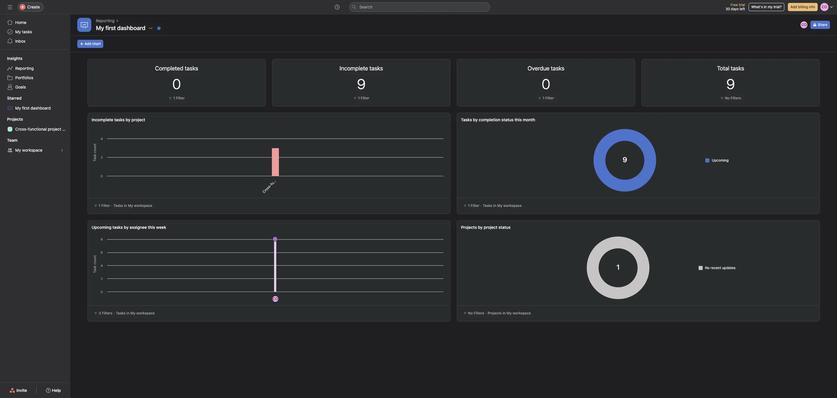 Task type: locate. For each thing, give the bounding box(es) containing it.
hide sidebar image
[[8, 5, 12, 9]]

co inside co button
[[802, 23, 807, 27]]

0 button down the overdue tasks
[[542, 76, 550, 92]]

project
[[48, 127, 61, 132]]

tasks left by project
[[114, 117, 125, 122]]

add
[[791, 5, 797, 9], [85, 42, 91, 46]]

tasks in my workspace
[[113, 204, 152, 208], [483, 204, 522, 208], [116, 312, 155, 316]]

add billing info
[[791, 5, 815, 9]]

1 horizontal spatial no
[[705, 266, 710, 270]]

filter for 1 filter button corresponding to 9
[[361, 96, 369, 100]]

9 for 1st 9 button from the right
[[727, 76, 735, 92]]

by left assignee
[[124, 225, 129, 230]]

0 horizontal spatial 0 button
[[172, 76, 181, 92]]

1 horizontal spatial add
[[791, 5, 797, 9]]

1 horizontal spatial co
[[802, 23, 807, 27]]

2 horizontal spatial no
[[725, 96, 730, 100]]

tasks inside "link"
[[22, 29, 32, 34]]

upcoming tasks by assignee this week
[[92, 225, 166, 230]]

2 vertical spatial projects
[[488, 312, 502, 316]]

my inside my workspace link
[[15, 148, 21, 153]]

tasks in my workspace for by project
[[113, 204, 152, 208]]

0 horizontal spatial filters
[[102, 312, 112, 316]]

add for add chart
[[85, 42, 91, 46]]

30
[[726, 7, 730, 11]]

trial?
[[774, 5, 782, 9]]

my tasks
[[15, 29, 32, 34]]

1 horizontal spatial filters
[[474, 312, 484, 316]]

1 vertical spatial reporting
[[15, 66, 34, 71]]

0 vertical spatial projects
[[7, 117, 23, 122]]

2 horizontal spatial by
[[478, 225, 483, 230]]

1 horizontal spatial 9 button
[[727, 76, 735, 92]]

dashboard
[[31, 106, 51, 111]]

9 up no filters button
[[727, 76, 735, 92]]

0 horizontal spatial no filters
[[468, 312, 484, 316]]

1 horizontal spatial 1 filter button
[[352, 95, 371, 101]]

0 horizontal spatial add
[[85, 42, 91, 46]]

share
[[818, 23, 828, 27]]

0 vertical spatial no
[[725, 96, 730, 100]]

upcoming
[[712, 158, 729, 163], [92, 225, 111, 230]]

my inside my tasks "link"
[[15, 29, 21, 34]]

add left the "billing" on the right top of the page
[[791, 5, 797, 9]]

9 button up no filters button
[[727, 76, 735, 92]]

workspace
[[22, 148, 42, 153], [134, 204, 152, 208], [504, 204, 522, 208], [136, 312, 155, 316], [513, 312, 531, 316]]

3 filters
[[99, 312, 112, 316]]

free trial 30 days left
[[726, 3, 745, 11]]

2 horizontal spatial projects
[[488, 312, 502, 316]]

2 9 button from the left
[[727, 76, 735, 92]]

0 horizontal spatial 0
[[172, 76, 181, 92]]

create button
[[18, 2, 44, 12]]

1 0 from the left
[[172, 76, 181, 92]]

0 horizontal spatial by
[[124, 225, 129, 230]]

projects
[[7, 117, 23, 122], [461, 225, 477, 230], [488, 312, 502, 316]]

1 vertical spatial no filters
[[468, 312, 484, 316]]

tasks in my workspace for completion
[[483, 204, 522, 208]]

projects button
[[0, 117, 23, 122]]

1 0 button from the left
[[172, 76, 181, 92]]

9 down incomplete tasks
[[357, 76, 366, 92]]

filters inside button
[[731, 96, 741, 100]]

incomplete tasks
[[340, 65, 383, 72]]

portfolios link
[[4, 73, 67, 83]]

reporting inside insights element
[[15, 66, 34, 71]]

0 vertical spatial co
[[802, 23, 807, 27]]

cross-functional project plan link
[[4, 125, 70, 134]]

this week
[[148, 225, 166, 230]]

2 0 from the left
[[542, 76, 550, 92]]

team
[[7, 138, 17, 143]]

1
[[173, 96, 175, 100], [358, 96, 360, 100], [543, 96, 545, 100], [99, 204, 100, 208], [468, 204, 470, 208]]

projects for projects by project status
[[461, 225, 477, 230]]

recent
[[711, 266, 722, 270]]

by left completion
[[473, 117, 478, 122]]

starred button
[[0, 95, 21, 101]]

my inside my first dashboard link
[[15, 106, 21, 111]]

1 horizontal spatial 9
[[727, 76, 735, 92]]

my first dashboard
[[15, 106, 51, 111]]

reporting link
[[96, 18, 115, 24], [4, 64, 67, 73]]

report image
[[81, 21, 88, 28]]

my first dashboard
[[96, 25, 145, 31]]

reporting
[[96, 18, 115, 23], [15, 66, 34, 71]]

9 for 2nd 9 button from the right
[[357, 76, 366, 92]]

2 vertical spatial no
[[468, 312, 473, 316]]

chart
[[92, 42, 101, 46]]

show options image
[[148, 26, 153, 30]]

filters
[[731, 96, 741, 100], [102, 312, 112, 316], [474, 312, 484, 316]]

functional
[[28, 127, 47, 132]]

free
[[731, 3, 738, 7]]

1 vertical spatial reporting link
[[4, 64, 67, 73]]

0 down completed tasks at the left of the page
[[172, 76, 181, 92]]

in
[[764, 5, 767, 9], [124, 204, 127, 208], [494, 204, 497, 208], [126, 312, 129, 316], [503, 312, 506, 316]]

0 horizontal spatial 1 filter button
[[167, 95, 186, 101]]

what's in my trial?
[[752, 5, 782, 9]]

by project
[[126, 117, 145, 122]]

1 9 from the left
[[357, 76, 366, 92]]

0 vertical spatial no filters
[[725, 96, 741, 100]]

1 vertical spatial tasks
[[114, 117, 125, 122]]

updates
[[723, 266, 736, 270]]

home link
[[4, 18, 67, 27]]

by left project status
[[478, 225, 483, 230]]

no inside no filters button
[[725, 96, 730, 100]]

tasks up upcoming tasks by assignee this week
[[113, 204, 123, 208]]

0 vertical spatial upcoming
[[712, 158, 729, 163]]

2 1 filter button from the left
[[352, 95, 371, 101]]

0 horizontal spatial upcoming
[[92, 225, 111, 230]]

my
[[96, 25, 104, 31], [15, 29, 21, 34], [15, 106, 21, 111], [15, 148, 21, 153], [128, 204, 133, 208], [498, 204, 503, 208], [130, 312, 136, 316], [507, 312, 512, 316]]

1 vertical spatial co
[[273, 297, 278, 302]]

0 button down completed tasks at the left of the page
[[172, 76, 181, 92]]

0 for first 0 button from the left
[[172, 76, 181, 92]]

1 vertical spatial add
[[85, 42, 91, 46]]

plan
[[62, 127, 70, 132]]

share button
[[811, 21, 830, 29]]

0 vertical spatial reporting link
[[96, 18, 115, 24]]

reporting up portfolios
[[15, 66, 34, 71]]

upcoming for upcoming
[[712, 158, 729, 163]]

tasks down home
[[22, 29, 32, 34]]

reporting link up portfolios
[[4, 64, 67, 73]]

2 horizontal spatial 1 filter button
[[537, 95, 556, 101]]

1 vertical spatial projects
[[461, 225, 477, 230]]

0 horizontal spatial projects
[[7, 117, 23, 122]]

filter
[[176, 96, 185, 100], [361, 96, 369, 100], [546, 96, 554, 100], [101, 204, 110, 208], [471, 204, 480, 208]]

no
[[725, 96, 730, 100], [705, 266, 710, 270], [468, 312, 473, 316]]

0 button
[[172, 76, 181, 92], [542, 76, 550, 92]]

0 vertical spatial add
[[791, 5, 797, 9]]

no filters button
[[719, 95, 743, 101]]

workspace for upcoming tasks by assignee this week
[[136, 312, 155, 316]]

tasks
[[461, 117, 472, 122], [113, 204, 123, 208], [483, 204, 493, 208], [116, 312, 125, 316]]

teams element
[[0, 135, 70, 156]]

goals link
[[4, 83, 67, 92]]

history image
[[335, 5, 340, 9]]

2 9 from the left
[[727, 76, 735, 92]]

reporting up the my first dashboard
[[96, 18, 115, 23]]

0 vertical spatial tasks
[[22, 29, 32, 34]]

info
[[809, 5, 815, 9]]

projects inside "dropdown button"
[[7, 117, 23, 122]]

2 vertical spatial tasks
[[113, 225, 123, 230]]

help
[[52, 389, 61, 394]]

no recent updates
[[705, 266, 736, 270]]

1 vertical spatial upcoming
[[92, 225, 111, 230]]

tasks right 3 filters
[[116, 312, 125, 316]]

upcoming for upcoming tasks by assignee this week
[[92, 225, 111, 230]]

add left chart
[[85, 42, 91, 46]]

tasks for tasks by completion status this month
[[483, 204, 493, 208]]

1 horizontal spatial projects
[[461, 225, 477, 230]]

what's in my trial? button
[[749, 3, 785, 11]]

9
[[357, 76, 366, 92], [727, 76, 735, 92]]

incomplete tasks by project
[[92, 117, 145, 122]]

1 horizontal spatial upcoming
[[712, 158, 729, 163]]

inbox link
[[4, 37, 67, 46]]

filters for upcoming tasks by assignee this week
[[102, 312, 112, 316]]

starred
[[7, 96, 21, 101]]

in for projects by project status
[[503, 312, 506, 316]]

0 horizontal spatial reporting
[[15, 66, 34, 71]]

1 horizontal spatial reporting
[[96, 18, 115, 23]]

tasks left assignee
[[113, 225, 123, 230]]

cross-functional project plan
[[15, 127, 70, 132]]

0 horizontal spatial 9
[[357, 76, 366, 92]]

co button
[[800, 21, 809, 29]]

billing
[[798, 5, 808, 9]]

overdue tasks
[[528, 65, 565, 72]]

9 button down incomplete tasks
[[357, 76, 366, 92]]

reporting link up the my first dashboard
[[96, 18, 115, 24]]

0
[[172, 76, 181, 92], [542, 76, 550, 92]]

status
[[502, 117, 514, 122]]

home
[[15, 20, 26, 25]]

co
[[802, 23, 807, 27], [273, 297, 278, 302]]

3 1 filter button from the left
[[537, 95, 556, 101]]

invite button
[[6, 386, 31, 396]]

1 horizontal spatial 0 button
[[542, 76, 550, 92]]

tasks for incomplete tasks by project
[[113, 204, 123, 208]]

tasks
[[22, 29, 32, 34], [114, 117, 125, 122], [113, 225, 123, 230]]

0 down the overdue tasks
[[542, 76, 550, 92]]

3
[[99, 312, 101, 316]]

1 horizontal spatial no filters
[[725, 96, 741, 100]]

remove from starred image
[[157, 26, 161, 30]]

projects element
[[0, 114, 70, 135]]

1 horizontal spatial 0
[[542, 76, 550, 92]]

0 horizontal spatial 9 button
[[357, 76, 366, 92]]

9 button
[[357, 76, 366, 92], [727, 76, 735, 92]]

0 horizontal spatial reporting link
[[4, 64, 67, 73]]

by for tasks
[[473, 117, 478, 122]]

tasks for incomplete
[[114, 117, 125, 122]]

inbox
[[15, 39, 25, 44]]

2 0 button from the left
[[542, 76, 550, 92]]

no filters
[[725, 96, 741, 100], [468, 312, 484, 316]]

0 horizontal spatial co
[[273, 297, 278, 302]]

1 1 filter button from the left
[[167, 95, 186, 101]]

by for projects
[[478, 225, 483, 230]]

2 horizontal spatial filters
[[731, 96, 741, 100]]

tasks up projects by project status
[[483, 204, 493, 208]]

1 horizontal spatial by
[[473, 117, 478, 122]]



Task type: describe. For each thing, give the bounding box(es) containing it.
1 9 button from the left
[[357, 76, 366, 92]]

this month
[[515, 117, 535, 122]]

workspace for tasks by completion status this month
[[504, 204, 522, 208]]

tasks for my
[[22, 29, 32, 34]]

portfolios
[[15, 75, 33, 80]]

see details, my workspace image
[[60, 149, 64, 152]]

first dashboard
[[105, 25, 145, 31]]

search list box
[[350, 2, 490, 12]]

my first dashboard link
[[4, 104, 67, 113]]

workspace for projects by project status
[[513, 312, 531, 316]]

workspace inside teams element
[[22, 148, 42, 153]]

projects by project status
[[461, 225, 511, 230]]

help button
[[42, 386, 65, 396]]

tasks for upcoming
[[113, 225, 123, 230]]

1 horizontal spatial reporting link
[[96, 18, 115, 24]]

1 vertical spatial no
[[705, 266, 710, 270]]

first
[[22, 106, 29, 111]]

project status
[[484, 225, 511, 230]]

projects for projects in my workspace
[[488, 312, 502, 316]]

my workspace
[[15, 148, 42, 153]]

cross-
[[15, 127, 28, 132]]

my
[[768, 5, 773, 9]]

1 filter button for 0
[[167, 95, 186, 101]]

projects in my workspace
[[488, 312, 531, 316]]

search button
[[350, 2, 490, 12]]

incomplete
[[92, 117, 113, 122]]

filter for 1 filter button for 0
[[176, 96, 185, 100]]

no filters inside button
[[725, 96, 741, 100]]

add for add billing info
[[791, 5, 797, 9]]

1 filter button for 9
[[352, 95, 371, 101]]

assignee
[[130, 225, 147, 230]]

add chart
[[85, 42, 101, 46]]

0 for 2nd 0 button
[[542, 76, 550, 92]]

filter for 1st 1 filter button from right
[[546, 96, 554, 100]]

in for tasks by completion status this month
[[494, 204, 497, 208]]

workspace for incomplete tasks by project
[[134, 204, 152, 208]]

0 vertical spatial reporting
[[96, 18, 115, 23]]

0 horizontal spatial no
[[468, 312, 473, 316]]

starred element
[[0, 93, 70, 114]]

add billing info button
[[788, 3, 818, 11]]

insights
[[7, 56, 22, 61]]

global element
[[0, 14, 70, 49]]

filters for projects by project status
[[474, 312, 484, 316]]

search
[[360, 4, 373, 9]]

insights element
[[0, 53, 70, 93]]

tasks left completion
[[461, 117, 472, 122]]

what's
[[752, 5, 763, 9]]

trial
[[739, 3, 745, 7]]

total tasks
[[717, 65, 745, 72]]

completion
[[479, 117, 501, 122]]

insights button
[[0, 56, 22, 61]]

left
[[740, 7, 745, 11]]

days
[[731, 7, 739, 11]]

team button
[[0, 138, 17, 143]]

tasks in my workspace for by
[[116, 312, 155, 316]]

in for upcoming tasks by assignee this week
[[126, 312, 129, 316]]

add chart button
[[77, 40, 103, 48]]

my tasks link
[[4, 27, 67, 37]]

goals
[[15, 85, 26, 90]]

my workspace link
[[4, 146, 67, 155]]

invite
[[16, 389, 27, 394]]

completed tasks
[[155, 65, 198, 72]]

in for incomplete tasks by project
[[124, 204, 127, 208]]

in inside "what's in my trial?" button
[[764, 5, 767, 9]]

create
[[27, 4, 40, 9]]

tasks by completion status this month
[[461, 117, 535, 122]]

tasks for upcoming tasks by assignee this week
[[116, 312, 125, 316]]

projects for projects
[[7, 117, 23, 122]]



Task type: vqa. For each thing, say whether or not it's contained in the screenshot.
Task name text field inside the new task cell's Mark complete option
no



